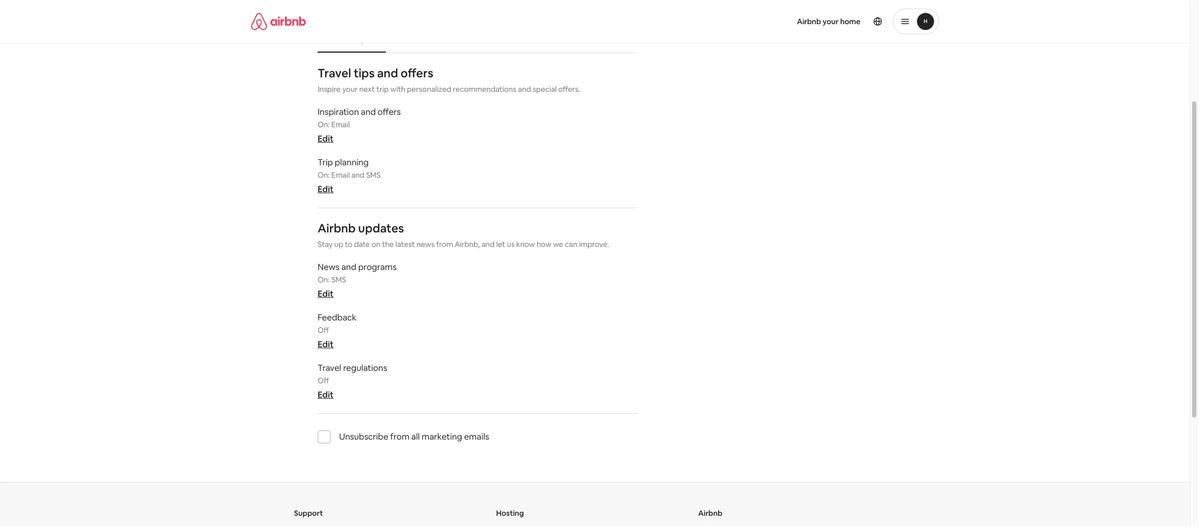 Task type: vqa. For each thing, say whether or not it's contained in the screenshot.
2nd 'edit' BUTTON from the bottom of the Offers and updates tab panel
yes



Task type: locate. For each thing, give the bounding box(es) containing it.
from right news
[[436, 240, 453, 250]]

1 vertical spatial offers
[[378, 106, 401, 118]]

on: down news
[[318, 275, 330, 285]]

inspiration and offers on: email edit
[[318, 106, 401, 145]]

5 edit from the top
[[318, 390, 334, 401]]

1 vertical spatial updates
[[358, 221, 404, 236]]

0 vertical spatial email
[[332, 120, 350, 130]]

email down inspiration
[[332, 120, 350, 130]]

airbnb inside profile element
[[797, 17, 821, 26]]

2 on: from the top
[[318, 170, 330, 180]]

2 travel from the top
[[318, 363, 341, 374]]

let
[[496, 240, 505, 250]]

travel
[[318, 66, 351, 81], [318, 363, 341, 374]]

2 horizontal spatial airbnb
[[797, 17, 821, 26]]

hosting
[[496, 509, 524, 519]]

2 email from the top
[[332, 170, 350, 180]]

sms inside news and programs on: sms edit
[[332, 275, 346, 285]]

and down planning
[[352, 170, 365, 180]]

1 vertical spatial sms
[[332, 275, 346, 285]]

1 off from the top
[[318, 326, 329, 336]]

planning
[[335, 157, 369, 168]]

and
[[342, 34, 355, 44], [377, 66, 398, 81], [518, 84, 531, 94], [361, 106, 376, 118], [352, 170, 365, 180], [482, 240, 495, 250], [342, 262, 357, 273]]

off down 'feedback'
[[318, 326, 329, 336]]

travel for regulations
[[318, 363, 341, 374]]

1 vertical spatial on:
[[318, 170, 330, 180]]

us
[[507, 240, 515, 250]]

airbnb inside airbnb updates stay up to date on the latest news from airbnb, and let us know how we can improve.
[[318, 221, 356, 236]]

1 travel from the top
[[318, 66, 351, 81]]

0 horizontal spatial your
[[342, 84, 358, 94]]

1 horizontal spatial sms
[[366, 170, 381, 180]]

tab list
[[312, 26, 638, 53]]

on: down inspiration
[[318, 120, 330, 130]]

marketing
[[422, 432, 462, 443]]

on: inside inspiration and offers on: email edit
[[318, 120, 330, 130]]

on: for airbnb updates
[[318, 275, 330, 285]]

updates up tips
[[357, 34, 386, 44]]

trip planning on: email and sms edit
[[318, 157, 381, 195]]

sms down news
[[332, 275, 346, 285]]

email inside trip planning on: email and sms edit
[[332, 170, 350, 180]]

travel up inspire
[[318, 66, 351, 81]]

edit button for travel
[[318, 390, 334, 401]]

4 edit from the top
[[318, 339, 334, 351]]

off
[[318, 326, 329, 336], [318, 376, 329, 386]]

your left next
[[342, 84, 358, 94]]

offers
[[401, 66, 434, 81], [378, 106, 401, 118]]

tab list containing offers and updates
[[312, 26, 638, 53]]

2 off from the top
[[318, 376, 329, 386]]

1 edit from the top
[[318, 133, 334, 145]]

edit button
[[318, 133, 334, 145], [318, 184, 334, 195], [318, 289, 334, 300], [318, 339, 334, 351], [318, 390, 334, 401]]

1 on: from the top
[[318, 120, 330, 130]]

0 vertical spatial from
[[436, 240, 453, 250]]

0 vertical spatial airbnb
[[797, 17, 821, 26]]

2 vertical spatial on:
[[318, 275, 330, 285]]

0 vertical spatial updates
[[357, 34, 386, 44]]

on: down the trip
[[318, 170, 330, 180]]

0 vertical spatial off
[[318, 326, 329, 336]]

offers up "personalized"
[[401, 66, 434, 81]]

email inside inspiration and offers on: email edit
[[332, 120, 350, 130]]

1 horizontal spatial your
[[823, 17, 839, 26]]

home
[[841, 17, 861, 26]]

inspire
[[318, 84, 341, 94]]

edit
[[318, 133, 334, 145], [318, 184, 334, 195], [318, 289, 334, 300], [318, 339, 334, 351], [318, 390, 334, 401]]

travel inside travel tips and offers inspire your next trip with personalized recommendations and special offers.
[[318, 66, 351, 81]]

airbnb your home
[[797, 17, 861, 26]]

0 vertical spatial your
[[823, 17, 839, 26]]

2 edit button from the top
[[318, 184, 334, 195]]

offers inside inspiration and offers on: email edit
[[378, 106, 401, 118]]

tips
[[354, 66, 375, 81]]

offers and updates
[[318, 34, 386, 44]]

1 edit button from the top
[[318, 133, 334, 145]]

4 edit button from the top
[[318, 339, 334, 351]]

from left all
[[390, 432, 410, 443]]

trip
[[318, 157, 333, 168]]

airbnb for your
[[797, 17, 821, 26]]

group
[[318, 0, 638, 15]]

and right news
[[342, 262, 357, 273]]

recommendations
[[453, 84, 517, 94]]

profile element
[[608, 0, 939, 43]]

sms
[[366, 170, 381, 180], [332, 275, 346, 285]]

offers.
[[559, 84, 581, 94]]

offers
[[318, 34, 340, 44]]

sms down planning
[[366, 170, 381, 180]]

and right offers
[[342, 34, 355, 44]]

0 vertical spatial travel
[[318, 66, 351, 81]]

email down planning
[[332, 170, 350, 180]]

updates up on
[[358, 221, 404, 236]]

1 email from the top
[[332, 120, 350, 130]]

0 vertical spatial sms
[[366, 170, 381, 180]]

3 on: from the top
[[318, 275, 330, 285]]

and inside airbnb updates stay up to date on the latest news from airbnb, and let us know how we can improve.
[[482, 240, 495, 250]]

offers down trip
[[378, 106, 401, 118]]

know
[[516, 240, 535, 250]]

0 horizontal spatial from
[[390, 432, 410, 443]]

0 vertical spatial offers
[[401, 66, 434, 81]]

5 edit button from the top
[[318, 390, 334, 401]]

airbnb
[[797, 17, 821, 26], [318, 221, 356, 236], [699, 509, 723, 519]]

off down feedback off edit on the left of page
[[318, 376, 329, 386]]

2 edit from the top
[[318, 184, 334, 195]]

updates
[[357, 34, 386, 44], [358, 221, 404, 236]]

1 vertical spatial travel
[[318, 363, 341, 374]]

travel tips and offers inspire your next trip with personalized recommendations and special offers.
[[318, 66, 581, 94]]

travel inside the travel regulations off edit
[[318, 363, 341, 374]]

your
[[823, 17, 839, 26], [342, 84, 358, 94]]

airbnb,
[[455, 240, 480, 250]]

1 vertical spatial from
[[390, 432, 410, 443]]

1 horizontal spatial from
[[436, 240, 453, 250]]

feedback
[[318, 312, 357, 324]]

1 vertical spatial your
[[342, 84, 358, 94]]

off inside the travel regulations off edit
[[318, 376, 329, 386]]

2 vertical spatial airbnb
[[699, 509, 723, 519]]

0 horizontal spatial sms
[[332, 275, 346, 285]]

on:
[[318, 120, 330, 130], [318, 170, 330, 180], [318, 275, 330, 285]]

your left the home
[[823, 17, 839, 26]]

and down next
[[361, 106, 376, 118]]

improve.
[[579, 240, 609, 250]]

0 vertical spatial on:
[[318, 120, 330, 130]]

and left let
[[482, 240, 495, 250]]

0 horizontal spatial airbnb
[[318, 221, 356, 236]]

1 vertical spatial off
[[318, 376, 329, 386]]

1 vertical spatial airbnb
[[318, 221, 356, 236]]

from
[[436, 240, 453, 250], [390, 432, 410, 443]]

on: inside news and programs on: sms edit
[[318, 275, 330, 285]]

3 edit button from the top
[[318, 289, 334, 300]]

edit inside feedback off edit
[[318, 339, 334, 351]]

next
[[359, 84, 375, 94]]

1 vertical spatial email
[[332, 170, 350, 180]]

email
[[332, 120, 350, 130], [332, 170, 350, 180]]

3 edit from the top
[[318, 289, 334, 300]]

and inside news and programs on: sms edit
[[342, 262, 357, 273]]

travel left regulations
[[318, 363, 341, 374]]



Task type: describe. For each thing, give the bounding box(es) containing it.
feedback off edit
[[318, 312, 357, 351]]

and inside button
[[342, 34, 355, 44]]

notifications element
[[312, 26, 638, 457]]

offers and updates tab panel
[[318, 66, 638, 457]]

stay
[[318, 240, 333, 250]]

and inside inspiration and offers on: email edit
[[361, 106, 376, 118]]

edit button for feedback
[[318, 339, 334, 351]]

support
[[294, 509, 323, 519]]

unsubscribe
[[339, 432, 389, 443]]

travel regulations off edit
[[318, 363, 387, 401]]

your inside airbnb your home link
[[823, 17, 839, 26]]

personalized
[[407, 84, 451, 94]]

airbnb for updates
[[318, 221, 356, 236]]

can
[[565, 240, 578, 250]]

and left special
[[518, 84, 531, 94]]

news
[[417, 240, 435, 250]]

to
[[345, 240, 353, 250]]

airbnb your home link
[[791, 10, 867, 33]]

unsubscribe from all marketing emails
[[339, 432, 489, 443]]

on: inside trip planning on: email and sms edit
[[318, 170, 330, 180]]

edit button for inspiration
[[318, 133, 334, 145]]

and up trip
[[377, 66, 398, 81]]

off inside feedback off edit
[[318, 326, 329, 336]]

updates inside button
[[357, 34, 386, 44]]

with
[[391, 84, 406, 94]]

account
[[400, 34, 430, 44]]

news
[[318, 262, 340, 273]]

edit button for trip
[[318, 184, 334, 195]]

edit inside the travel regulations off edit
[[318, 390, 334, 401]]

special
[[533, 84, 557, 94]]

the
[[382, 240, 394, 250]]

on: for travel tips and offers
[[318, 120, 330, 130]]

programs
[[358, 262, 397, 273]]

date
[[354, 240, 370, 250]]

we
[[553, 240, 563, 250]]

up
[[334, 240, 343, 250]]

emails
[[464, 432, 489, 443]]

updates inside airbnb updates stay up to date on the latest news from airbnb, and let us know how we can improve.
[[358, 221, 404, 236]]

sms inside trip planning on: email and sms edit
[[366, 170, 381, 180]]

on
[[372, 240, 381, 250]]

regulations
[[343, 363, 387, 374]]

offers and updates button
[[312, 29, 391, 49]]

inspiration
[[318, 106, 359, 118]]

edit inside news and programs on: sms edit
[[318, 289, 334, 300]]

latest
[[396, 240, 415, 250]]

all
[[412, 432, 420, 443]]

trip
[[377, 84, 389, 94]]

how
[[537, 240, 552, 250]]

account button
[[395, 29, 436, 49]]

edit inside trip planning on: email and sms edit
[[318, 184, 334, 195]]

news and programs on: sms edit
[[318, 262, 397, 300]]

edit inside inspiration and offers on: email edit
[[318, 133, 334, 145]]

airbnb updates stay up to date on the latest news from airbnb, and let us know how we can improve.
[[318, 221, 609, 250]]

travel for tips
[[318, 66, 351, 81]]

edit button for news
[[318, 289, 334, 300]]

your inside travel tips and offers inspire your next trip with personalized recommendations and special offers.
[[342, 84, 358, 94]]

and inside trip planning on: email and sms edit
[[352, 170, 365, 180]]

from inside airbnb updates stay up to date on the latest news from airbnb, and let us know how we can improve.
[[436, 240, 453, 250]]

1 horizontal spatial airbnb
[[699, 509, 723, 519]]

offers inside travel tips and offers inspire your next trip with personalized recommendations and special offers.
[[401, 66, 434, 81]]



